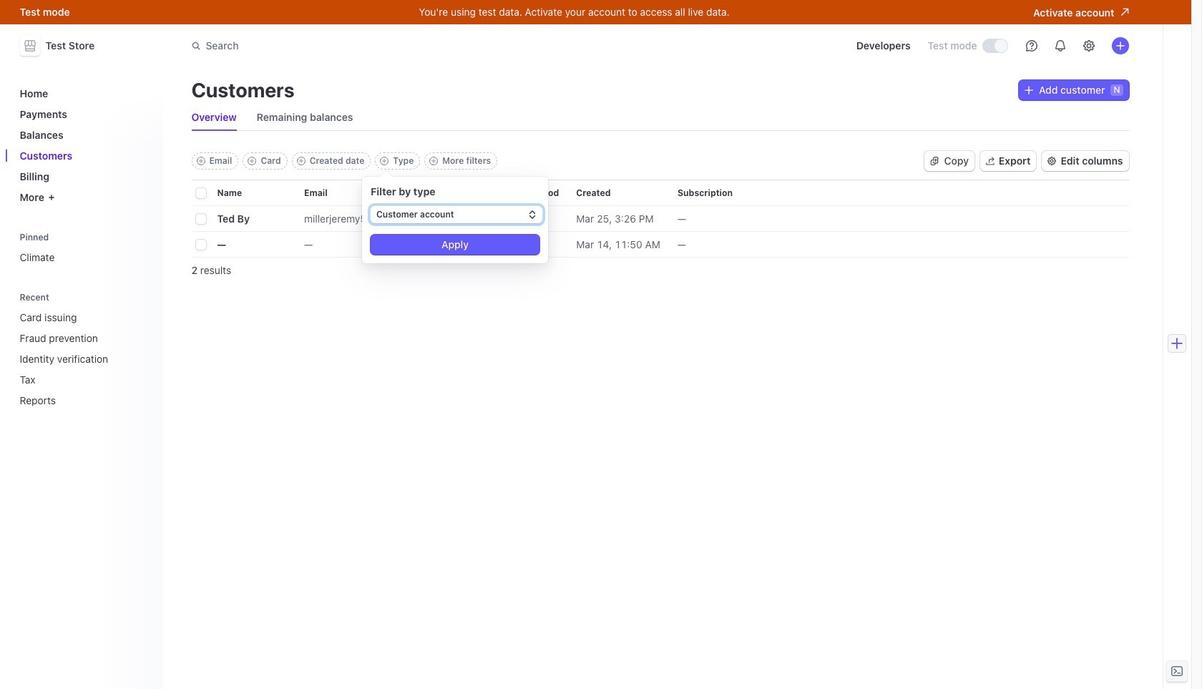 Task type: locate. For each thing, give the bounding box(es) containing it.
add created date image
[[297, 157, 305, 165]]

1 vertical spatial select item checkbox
[[196, 240, 206, 250]]

Select item checkbox
[[196, 214, 206, 224], [196, 240, 206, 250]]

notifications image
[[1054, 40, 1066, 52]]

0 vertical spatial svg image
[[1025, 86, 1033, 95]]

None search field
[[183, 33, 586, 59]]

Search text field
[[183, 33, 586, 59]]

help image
[[1026, 40, 1037, 52]]

add more filters image
[[430, 157, 438, 165]]

0 vertical spatial select item checkbox
[[196, 214, 206, 224]]

add card image
[[248, 157, 256, 165]]

core navigation links element
[[14, 82, 154, 209]]

edit pins image
[[140, 233, 148, 241]]

0 horizontal spatial svg image
[[930, 157, 939, 165]]

Test mode checkbox
[[983, 39, 1007, 52]]

1 select item checkbox from the top
[[196, 214, 206, 224]]

tab list
[[191, 104, 1129, 131]]

svg image
[[1025, 86, 1033, 95], [930, 157, 939, 165]]

toolbar
[[191, 152, 497, 170]]

2 recent element from the top
[[14, 306, 154, 412]]

add email image
[[196, 157, 205, 165]]

recent element
[[14, 287, 154, 412], [14, 306, 154, 412]]

1 vertical spatial svg image
[[930, 157, 939, 165]]



Task type: vqa. For each thing, say whether or not it's contained in the screenshot.
Often
no



Task type: describe. For each thing, give the bounding box(es) containing it.
2 select item checkbox from the top
[[196, 240, 206, 250]]

1 recent element from the top
[[14, 287, 154, 412]]

pinned element
[[14, 227, 154, 269]]

settings image
[[1083, 40, 1094, 52]]

clear history image
[[140, 293, 148, 302]]

1 horizontal spatial svg image
[[1025, 86, 1033, 95]]

add type image
[[380, 157, 389, 165]]

Select All checkbox
[[196, 188, 206, 198]]



